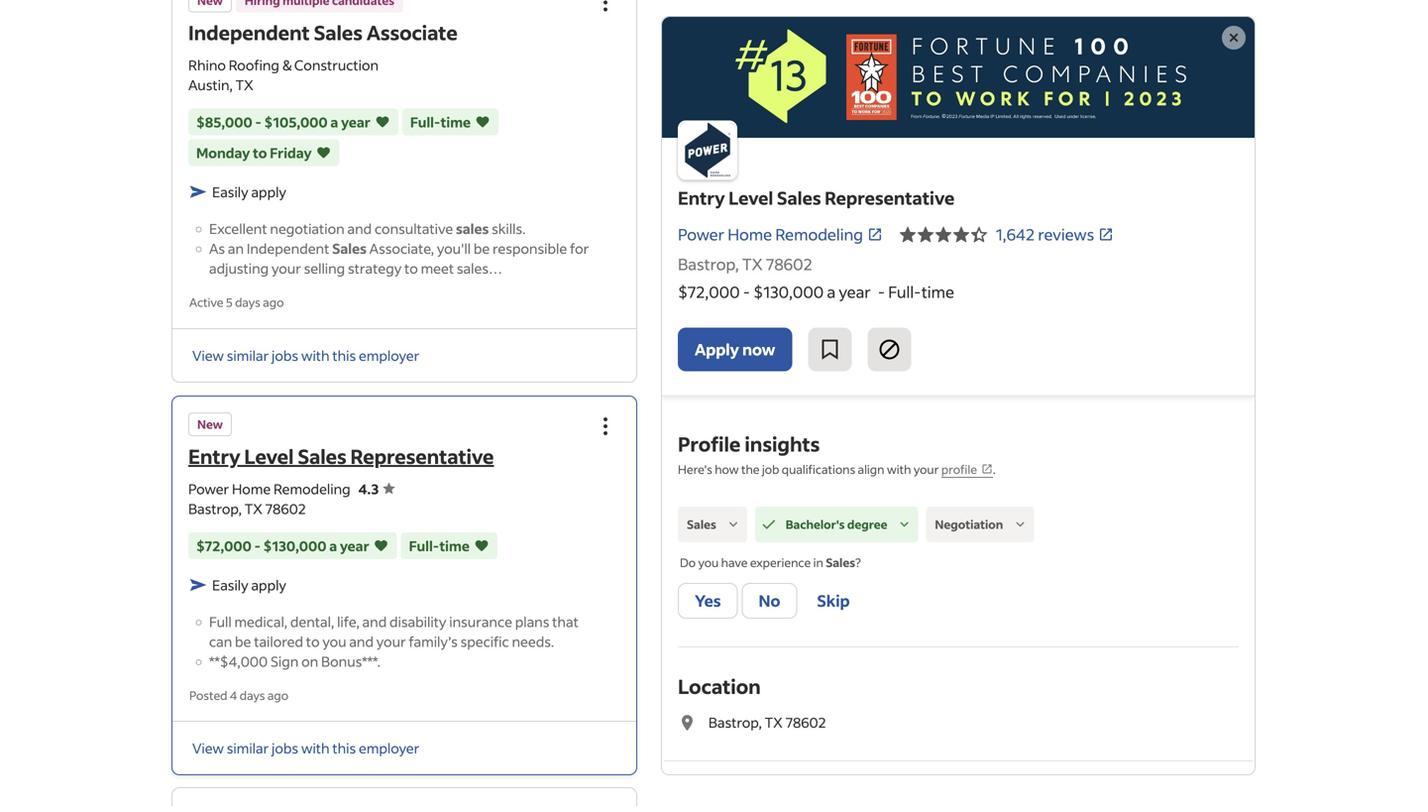 Task type: vqa. For each thing, say whether or not it's contained in the screenshot.
RHINO ROOFING & CONSTRUCTION AUSTIN, TX
yes



Task type: describe. For each thing, give the bounding box(es) containing it.
close job details image
[[1223, 26, 1246, 50]]

1 vertical spatial time
[[922, 282, 955, 302]]

disability
[[390, 613, 447, 630]]

0 vertical spatial independent
[[188, 20, 310, 45]]

austin,
[[188, 76, 233, 94]]

life,
[[337, 613, 360, 630]]

$130,000 for $72,000 - $130,000 a year - full-time
[[754, 282, 824, 302]]

to inside full medical, dental, life, and disability insurance plans that can be tailored to you and your family's specific needs. **$4,000 sign on bonus***.
[[306, 632, 320, 650]]

bastrop, for location
[[709, 714, 762, 731]]

insights
[[745, 431, 820, 457]]

sales button
[[678, 507, 747, 542]]

reviews
[[1038, 224, 1095, 244]]

- for $72,000 - $130,000 a year
[[254, 537, 261, 555]]

matching qualification image
[[896, 516, 914, 533]]

1 vertical spatial and
[[362, 613, 387, 630]]

&
[[282, 56, 292, 74]]

$85,000 - $105,000 a year
[[196, 113, 371, 131]]

1 horizontal spatial you
[[699, 555, 719, 570]]

time for entry level sales representative
[[440, 537, 470, 555]]

to inside associate, you'll be responsible for adjusting your selling strategy to meet sales…
[[405, 259, 418, 277]]

job actions for entry level sales representative is collapsed image
[[594, 414, 618, 438]]

view similar jobs with this employer link for sales
[[192, 346, 420, 364]]

power home remodeling inside power home remodeling link
[[678, 224, 864, 244]]

plans
[[515, 613, 550, 630]]

align
[[858, 462, 885, 477]]

$72,000 - $130,000 a year - full-time
[[678, 282, 955, 302]]

the
[[742, 462, 760, 477]]

profile
[[942, 462, 978, 477]]

jobs for sales
[[272, 346, 298, 364]]

skip
[[817, 591, 850, 611]]

entry level sales representative button
[[188, 443, 494, 469]]

matches your preference image for full-time
[[475, 112, 491, 132]]

now
[[743, 339, 776, 359]]

bachelor's
[[786, 517, 845, 532]]

$85,000
[[196, 113, 253, 131]]

degree
[[848, 517, 888, 532]]

$72,000 - $130,000 a year
[[196, 537, 369, 555]]

associate
[[367, 20, 458, 45]]

1 horizontal spatial level
[[729, 186, 774, 209]]

independent sales associate button
[[188, 20, 458, 45]]

full- for independent sales associate
[[410, 113, 441, 131]]

apply for independent
[[251, 183, 287, 201]]

4.3 out of five stars rating image
[[359, 480, 395, 498]]

similar for independent
[[227, 346, 269, 364]]

1 vertical spatial a
[[827, 282, 836, 302]]

in
[[814, 555, 824, 570]]

associate,
[[370, 240, 434, 257]]

bastrop, for entry level sales representative
[[678, 254, 739, 274]]

1,642
[[997, 224, 1035, 244]]

days for independent
[[235, 295, 261, 310]]

profile insights
[[678, 431, 820, 457]]

negotiation
[[270, 220, 345, 238]]

matches your preference image for $85,000 - $105,000 a year
[[375, 112, 391, 132]]

this for associate
[[333, 346, 356, 364]]

0 horizontal spatial to
[[253, 144, 267, 162]]

for
[[570, 240, 589, 257]]

$105,000
[[264, 113, 328, 131]]

family's
[[409, 632, 458, 650]]

bastrop, tx 78602 for entry level sales representative
[[678, 254, 813, 274]]

do you have experience in sales ?
[[680, 555, 861, 570]]

4.3 out of 5 stars image
[[899, 223, 989, 246]]

year for independent sales associate
[[341, 113, 371, 131]]

construction
[[294, 56, 379, 74]]

rhino roofing & construction austin, tx
[[188, 56, 379, 94]]

be inside associate, you'll be responsible for adjusting your selling strategy to meet sales…
[[474, 240, 490, 257]]

?
[[856, 555, 861, 570]]

do
[[680, 555, 696, 570]]

1 vertical spatial with
[[887, 462, 912, 477]]

1 horizontal spatial remodeling
[[776, 224, 864, 244]]

specific
[[461, 632, 509, 650]]

ago for level
[[268, 687, 289, 703]]

job actions for independent sales associate is collapsed image
[[594, 0, 618, 15]]

1 vertical spatial power
[[188, 480, 229, 498]]

no button
[[742, 583, 798, 619]]

monday to friday
[[196, 144, 312, 162]]

full-time for independent sales associate
[[410, 113, 471, 131]]

needs.
[[512, 632, 554, 650]]

excellent negotiation and consultative sales skills.
[[209, 220, 526, 238]]

matches your preference image
[[474, 536, 490, 556]]

how
[[715, 462, 739, 477]]

matching qualification image
[[760, 516, 778, 533]]

similar for entry
[[227, 739, 269, 757]]

0 horizontal spatial entry level sales representative
[[188, 443, 494, 469]]

4.3
[[359, 480, 379, 498]]

1 vertical spatial bastrop, tx 78602
[[188, 500, 306, 517]]

not interested image
[[878, 338, 902, 361]]

1 vertical spatial bastrop,
[[188, 500, 242, 517]]

full- for entry level sales representative
[[409, 537, 440, 555]]

qualifications
[[782, 462, 856, 477]]

- for $85,000 - $105,000 a year
[[255, 113, 261, 131]]

bastrop, tx 78602 for location
[[709, 714, 827, 731]]

1 horizontal spatial entry level sales representative
[[678, 186, 955, 209]]

consultative
[[375, 220, 453, 238]]

a for independent sales associate
[[331, 113, 338, 131]]

no
[[759, 591, 781, 611]]

1 vertical spatial remodeling
[[274, 480, 351, 498]]

sales up construction
[[314, 20, 363, 45]]

1 vertical spatial level
[[244, 443, 294, 469]]

monday
[[196, 144, 250, 162]]

1 vertical spatial 78602
[[265, 500, 306, 517]]

1 vertical spatial independent
[[247, 240, 330, 257]]

dental,
[[290, 613, 334, 630]]

1 vertical spatial entry
[[188, 443, 240, 469]]

1 horizontal spatial power
[[678, 224, 725, 244]]

have
[[721, 555, 748, 570]]

with for independent sales associate
[[301, 346, 330, 364]]

with for entry level sales representative
[[301, 739, 330, 757]]

2 vertical spatial and
[[349, 632, 374, 650]]

apply now
[[695, 339, 776, 359]]

can
[[209, 632, 232, 650]]

adjusting
[[209, 259, 269, 277]]

missing qualification image for sales
[[725, 516, 742, 533]]

sales down 'excellent negotiation and consultative sales skills.'
[[332, 240, 367, 257]]

here's
[[678, 462, 713, 477]]

medical,
[[234, 613, 288, 630]]

an
[[228, 240, 244, 257]]

missing qualification image for negotiation
[[1012, 516, 1029, 533]]

sales
[[456, 220, 489, 238]]

apply
[[695, 339, 739, 359]]

strategy
[[348, 259, 402, 277]]

employer for sales
[[359, 739, 420, 757]]

profile link
[[942, 462, 993, 478]]

bachelor's degree
[[786, 517, 888, 532]]

matches your preference image for $72,000 - $130,000 a year
[[373, 536, 389, 556]]

meet
[[421, 259, 454, 277]]

sales up power home remodeling link
[[777, 186, 822, 209]]

5
[[226, 295, 233, 310]]

selling
[[304, 259, 345, 277]]

skip button
[[802, 583, 866, 619]]



Task type: locate. For each thing, give the bounding box(es) containing it.
view similar jobs with this employer link down posted 4 days ago
[[192, 739, 420, 757]]

1 similar from the top
[[227, 346, 269, 364]]

jobs down active 5 days ago
[[272, 346, 298, 364]]

power home remodeling up $72,000 - $130,000 a year
[[188, 480, 351, 498]]

a right $105,000
[[331, 113, 338, 131]]

4
[[230, 687, 237, 703]]

days right 5
[[235, 295, 261, 310]]

- for $72,000 - $130,000 a year - full-time
[[743, 282, 751, 302]]

tailored
[[254, 632, 303, 650]]

bastrop, down location
[[709, 714, 762, 731]]

1 jobs from the top
[[272, 346, 298, 364]]

2 vertical spatial year
[[340, 537, 369, 555]]

sales…
[[457, 259, 503, 277]]

2 view similar jobs with this employer from the top
[[192, 739, 420, 757]]

entry level sales representative
[[678, 186, 955, 209], [188, 443, 494, 469]]

view similar jobs with this employer for sales
[[192, 346, 420, 364]]

0 vertical spatial days
[[235, 295, 261, 310]]

0 vertical spatial year
[[341, 113, 371, 131]]

0 vertical spatial bastrop, tx 78602
[[678, 254, 813, 274]]

excellent
[[209, 220, 267, 238]]

on
[[302, 652, 318, 670]]

time
[[441, 113, 471, 131], [922, 282, 955, 302], [440, 537, 470, 555]]

view similar jobs with this employer
[[192, 346, 420, 364], [192, 739, 420, 757]]

full- up 'not interested' icon
[[889, 282, 922, 302]]

- up apply now on the top of page
[[743, 282, 751, 302]]

$72,000 up apply
[[678, 282, 740, 302]]

2 easily from the top
[[212, 576, 249, 594]]

you'll
[[437, 240, 471, 257]]

ago for sales
[[263, 295, 284, 310]]

easily apply for independent
[[212, 183, 287, 201]]

jobs
[[272, 346, 298, 364], [272, 739, 298, 757]]

apply now button
[[678, 328, 793, 371]]

$72,000 for $72,000 - $130,000 a year
[[196, 537, 252, 555]]

view down posted
[[192, 739, 224, 757]]

$130,000 up "dental,"
[[263, 537, 327, 555]]

2 vertical spatial bastrop,
[[709, 714, 762, 731]]

1 vertical spatial days
[[240, 687, 265, 703]]

0 vertical spatial $130,000
[[754, 282, 824, 302]]

matches your preference image
[[375, 112, 391, 132], [475, 112, 491, 132], [316, 143, 332, 163], [373, 536, 389, 556]]

year
[[341, 113, 371, 131], [839, 282, 871, 302], [340, 537, 369, 555]]

2 vertical spatial bastrop, tx 78602
[[709, 714, 827, 731]]

0 vertical spatial ago
[[263, 295, 284, 310]]

1 missing qualification image from the left
[[725, 516, 742, 533]]

1 vertical spatial to
[[405, 259, 418, 277]]

0 vertical spatial home
[[728, 224, 773, 244]]

easily for entry
[[212, 576, 249, 594]]

representative up the 4.3 out of five stars rating icon
[[351, 443, 494, 469]]

0 horizontal spatial power home remodeling
[[188, 480, 351, 498]]

1 vertical spatial easily apply
[[212, 576, 287, 594]]

experience
[[750, 555, 811, 570]]

sales
[[314, 20, 363, 45], [777, 186, 822, 209], [332, 240, 367, 257], [298, 443, 347, 469], [687, 517, 717, 532], [826, 555, 856, 570]]

2 this from the top
[[333, 739, 356, 757]]

profile
[[678, 431, 741, 457]]

power home remodeling link
[[678, 223, 883, 246]]

apply
[[251, 183, 287, 201], [251, 576, 287, 594]]

1 vertical spatial ago
[[268, 687, 289, 703]]

be up the **$4,000
[[235, 632, 251, 650]]

1 horizontal spatial to
[[306, 632, 320, 650]]

you down life, at the left
[[323, 632, 347, 650]]

bachelor's degree button
[[755, 507, 919, 542]]

negotiation
[[935, 517, 1004, 532]]

0 vertical spatial similar
[[227, 346, 269, 364]]

employer
[[359, 346, 420, 364], [359, 739, 420, 757]]

new
[[197, 416, 223, 432]]

home
[[728, 224, 773, 244], [232, 480, 271, 498]]

ago right 5
[[263, 295, 284, 310]]

sales up $72,000 - $130,000 a year
[[298, 443, 347, 469]]

remodeling
[[776, 224, 864, 244], [274, 480, 351, 498]]

0 horizontal spatial missing qualification image
[[725, 516, 742, 533]]

view down active
[[192, 346, 224, 364]]

you right do
[[699, 555, 719, 570]]

2 apply from the top
[[251, 576, 287, 594]]

independent up roofing
[[188, 20, 310, 45]]

1 vertical spatial full-time
[[409, 537, 470, 555]]

remodeling up $72,000 - $130,000 a year - full-time
[[776, 224, 864, 244]]

independent down negotiation at the top of the page
[[247, 240, 330, 257]]

level
[[729, 186, 774, 209], [244, 443, 294, 469]]

bonus***.
[[321, 652, 381, 670]]

0 vertical spatial easily apply
[[212, 183, 287, 201]]

as an independent sales
[[209, 240, 367, 257]]

$72,000
[[678, 282, 740, 302], [196, 537, 252, 555]]

your left profile
[[914, 462, 939, 477]]

0 vertical spatial representative
[[825, 186, 955, 209]]

1 vertical spatial full-
[[889, 282, 922, 302]]

0 vertical spatial employer
[[359, 346, 420, 364]]

1,642 reviews link
[[997, 224, 1115, 244]]

0 horizontal spatial home
[[232, 480, 271, 498]]

1 this from the top
[[333, 346, 356, 364]]

-
[[255, 113, 261, 131], [743, 282, 751, 302], [878, 282, 885, 302], [254, 537, 261, 555]]

- up 'not interested' icon
[[878, 282, 885, 302]]

0 horizontal spatial $130,000
[[263, 537, 327, 555]]

your inside full medical, dental, life, and disability insurance plans that can be tailored to you and your family's specific needs. **$4,000 sign on bonus***.
[[377, 632, 406, 650]]

1 vertical spatial home
[[232, 480, 271, 498]]

view for entry
[[192, 739, 224, 757]]

independent
[[188, 20, 310, 45], [247, 240, 330, 257]]

2 vertical spatial to
[[306, 632, 320, 650]]

entry
[[678, 186, 725, 209], [188, 443, 240, 469]]

view similar jobs with this employer link down active 5 days ago
[[192, 346, 420, 364]]

representative up 4.3 out of 5 stars "image"
[[825, 186, 955, 209]]

2 jobs from the top
[[272, 739, 298, 757]]

associate, you'll be responsible for adjusting your selling strategy to meet sales…
[[209, 240, 589, 277]]

0 vertical spatial power
[[678, 224, 725, 244]]

0 vertical spatial this
[[333, 346, 356, 364]]

you inside full medical, dental, life, and disability insurance plans that can be tailored to you and your family's specific needs. **$4,000 sign on bonus***.
[[323, 632, 347, 650]]

1 vertical spatial employer
[[359, 739, 420, 757]]

2 employer from the top
[[359, 739, 420, 757]]

0 horizontal spatial remodeling
[[274, 480, 351, 498]]

remodeling down entry level sales representative button at the left bottom of page
[[274, 480, 351, 498]]

2 horizontal spatial to
[[405, 259, 418, 277]]

jobs down posted 4 days ago
[[272, 739, 298, 757]]

days for entry
[[240, 687, 265, 703]]

sign
[[271, 652, 299, 670]]

0 horizontal spatial level
[[244, 443, 294, 469]]

1 horizontal spatial home
[[728, 224, 773, 244]]

with down "on"
[[301, 739, 330, 757]]

1 easily apply from the top
[[212, 183, 287, 201]]

missing qualification image left matching qualification icon
[[725, 516, 742, 533]]

to left friday
[[253, 144, 267, 162]]

1 horizontal spatial $72,000
[[678, 282, 740, 302]]

a for entry level sales representative
[[329, 537, 337, 555]]

1 vertical spatial $130,000
[[263, 537, 327, 555]]

roofing
[[229, 56, 280, 74]]

full medical, dental, life, and disability insurance plans that can be tailored to you and your family's specific needs. **$4,000 sign on bonus***.
[[209, 613, 579, 670]]

1 view from the top
[[192, 346, 224, 364]]

0 vertical spatial a
[[331, 113, 338, 131]]

0 vertical spatial apply
[[251, 183, 287, 201]]

easily up full
[[212, 576, 249, 594]]

0 vertical spatial level
[[729, 186, 774, 209]]

days right 4
[[240, 687, 265, 703]]

1 vertical spatial similar
[[227, 739, 269, 757]]

home up $72,000 - $130,000 a year
[[232, 480, 271, 498]]

full-time for entry level sales representative
[[409, 537, 470, 555]]

1 view similar jobs with this employer from the top
[[192, 346, 420, 364]]

0 vertical spatial and
[[347, 220, 372, 238]]

$72,000 up full
[[196, 537, 252, 555]]

full-time left matches your preference image
[[409, 537, 470, 555]]

home up $72,000 - $130,000 a year - full-time
[[728, 224, 773, 244]]

78602
[[766, 254, 813, 274], [265, 500, 306, 517], [786, 714, 827, 731]]

as
[[209, 240, 225, 257]]

0 vertical spatial full-
[[410, 113, 441, 131]]

2 view similar jobs with this employer link from the top
[[192, 739, 420, 757]]

$130,000 for $72,000 - $130,000 a year
[[263, 537, 327, 555]]

entry level sales representative up 4.3
[[188, 443, 494, 469]]

0 vertical spatial be
[[474, 240, 490, 257]]

with down selling
[[301, 346, 330, 364]]

sales inside button
[[687, 517, 717, 532]]

view similar jobs with this employer for level
[[192, 739, 420, 757]]

job
[[762, 462, 780, 477]]

to
[[253, 144, 267, 162], [405, 259, 418, 277], [306, 632, 320, 650]]

and up strategy at the top
[[347, 220, 372, 238]]

1 vertical spatial your
[[914, 462, 939, 477]]

be inside full medical, dental, life, and disability insurance plans that can be tailored to you and your family's specific needs. **$4,000 sign on bonus***.
[[235, 632, 251, 650]]

save this job image
[[818, 338, 842, 361]]

$130,000
[[754, 282, 824, 302], [263, 537, 327, 555]]

$72,000 for $72,000 - $130,000 a year - full-time
[[678, 282, 740, 302]]

time for independent sales associate
[[441, 113, 471, 131]]

representative
[[825, 186, 955, 209], [351, 443, 494, 469]]

2 vertical spatial full-
[[409, 537, 440, 555]]

apply for entry
[[251, 576, 287, 594]]

similar down active 5 days ago
[[227, 346, 269, 364]]

this for sales
[[333, 739, 356, 757]]

ago down sign
[[268, 687, 289, 703]]

view similar jobs with this employer down active 5 days ago
[[192, 346, 420, 364]]

bastrop, tx 78602 down power home remodeling link
[[678, 254, 813, 274]]

78602 for location
[[786, 714, 827, 731]]

0 vertical spatial time
[[441, 113, 471, 131]]

employer down strategy at the top
[[359, 346, 420, 364]]

0 vertical spatial easily
[[212, 183, 249, 201]]

0 vertical spatial 78602
[[766, 254, 813, 274]]

power home remodeling logo image
[[662, 17, 1255, 138], [678, 120, 738, 180]]

0 vertical spatial entry level sales representative
[[678, 186, 955, 209]]

be up sales…
[[474, 240, 490, 257]]

**$4,000
[[209, 652, 268, 670]]

bastrop, tx 78602 down location
[[709, 714, 827, 731]]

yes button
[[678, 583, 738, 619]]

0 horizontal spatial power
[[188, 480, 229, 498]]

missing qualification image inside sales button
[[725, 516, 742, 533]]

tx inside rhino roofing & construction austin, tx
[[236, 76, 254, 94]]

this down selling
[[333, 346, 356, 364]]

2 similar from the top
[[227, 739, 269, 757]]

$130,000 down power home remodeling link
[[754, 282, 824, 302]]

home inside power home remodeling link
[[728, 224, 773, 244]]

power home remodeling
[[678, 224, 864, 244], [188, 480, 351, 498]]

1 vertical spatial $72,000
[[196, 537, 252, 555]]

1 vertical spatial view
[[192, 739, 224, 757]]

view for independent
[[192, 346, 224, 364]]

employer down 'bonus***.' at the left
[[359, 739, 420, 757]]

a up save this job image
[[827, 282, 836, 302]]

posted
[[189, 687, 228, 703]]

full-time down the associate
[[410, 113, 471, 131]]

2 horizontal spatial your
[[914, 462, 939, 477]]

year right $105,000
[[341, 113, 371, 131]]

year down 4.3
[[340, 537, 369, 555]]

missing qualification image
[[725, 516, 742, 533], [1012, 516, 1029, 533]]

here's how the job qualifications align with your
[[678, 462, 942, 477]]

1 apply from the top
[[251, 183, 287, 201]]

full- down the associate
[[410, 113, 441, 131]]

0 vertical spatial view
[[192, 346, 224, 364]]

missing qualification image inside negotiation 'button'
[[1012, 516, 1029, 533]]

0 horizontal spatial you
[[323, 632, 347, 650]]

a
[[331, 113, 338, 131], [827, 282, 836, 302], [329, 537, 337, 555]]

power home remodeling up $72,000 - $130,000 a year - full-time
[[678, 224, 864, 244]]

full
[[209, 613, 232, 630]]

to down associate,
[[405, 259, 418, 277]]

that
[[552, 613, 579, 630]]

0 vertical spatial remodeling
[[776, 224, 864, 244]]

1 horizontal spatial your
[[377, 632, 406, 650]]

location
[[678, 673, 761, 699]]

to down "dental,"
[[306, 632, 320, 650]]

with
[[301, 346, 330, 364], [887, 462, 912, 477], [301, 739, 330, 757]]

with right align
[[887, 462, 912, 477]]

.
[[993, 462, 996, 477]]

your
[[272, 259, 301, 277], [914, 462, 939, 477], [377, 632, 406, 650]]

0 vertical spatial you
[[699, 555, 719, 570]]

negotiation button
[[926, 507, 1034, 542]]

1 horizontal spatial missing qualification image
[[1012, 516, 1029, 533]]

responsible
[[493, 240, 567, 257]]

and
[[347, 220, 372, 238], [362, 613, 387, 630], [349, 632, 374, 650]]

1 easily from the top
[[212, 183, 249, 201]]

entry up power home remodeling link
[[678, 186, 725, 209]]

2 easily apply from the top
[[212, 576, 287, 594]]

full- left matches your preference image
[[409, 537, 440, 555]]

2 view from the top
[[192, 739, 224, 757]]

2 missing qualification image from the left
[[1012, 516, 1029, 533]]

2 vertical spatial 78602
[[786, 714, 827, 731]]

1 horizontal spatial $130,000
[[754, 282, 824, 302]]

friday
[[270, 144, 312, 162]]

easily apply for entry
[[212, 576, 287, 594]]

bastrop, tx 78602 up $72,000 - $130,000 a year
[[188, 500, 306, 517]]

0 vertical spatial to
[[253, 144, 267, 162]]

similar down posted 4 days ago
[[227, 739, 269, 757]]

0 vertical spatial jobs
[[272, 346, 298, 364]]

active
[[189, 295, 224, 310]]

entry down new
[[188, 443, 240, 469]]

78602 for entry level sales representative
[[766, 254, 813, 274]]

0 horizontal spatial $72,000
[[196, 537, 252, 555]]

posted 4 days ago
[[189, 687, 289, 703]]

easily up excellent
[[212, 183, 249, 201]]

yes
[[695, 591, 721, 611]]

bastrop, down power home remodeling link
[[678, 254, 739, 274]]

0 horizontal spatial your
[[272, 259, 301, 277]]

0 vertical spatial full-time
[[410, 113, 471, 131]]

1 view similar jobs with this employer link from the top
[[192, 346, 420, 364]]

and right life, at the left
[[362, 613, 387, 630]]

and up 'bonus***.' at the left
[[349, 632, 374, 650]]

apply up medical,
[[251, 576, 287, 594]]

year for entry level sales representative
[[340, 537, 369, 555]]

jobs for level
[[272, 739, 298, 757]]

year up save this job image
[[839, 282, 871, 302]]

active 5 days ago
[[189, 295, 284, 310]]

employer for associate
[[359, 346, 420, 364]]

view similar jobs with this employer link for level
[[192, 739, 420, 757]]

power
[[678, 224, 725, 244], [188, 480, 229, 498]]

view similar jobs with this employer down posted 4 days ago
[[192, 739, 420, 757]]

easily for independent
[[212, 183, 249, 201]]

entry level sales representative up power home remodeling link
[[678, 186, 955, 209]]

1 vertical spatial view similar jobs with this employer link
[[192, 739, 420, 757]]

your down disability
[[377, 632, 406, 650]]

bastrop, up $72,000 - $130,000 a year
[[188, 500, 242, 517]]

easily apply up excellent
[[212, 183, 287, 201]]

sales right in
[[826, 555, 856, 570]]

0 vertical spatial entry
[[678, 186, 725, 209]]

0 vertical spatial view similar jobs with this employer link
[[192, 346, 420, 364]]

0 vertical spatial your
[[272, 259, 301, 277]]

tx
[[236, 76, 254, 94], [742, 254, 763, 274], [245, 500, 263, 517], [765, 714, 783, 731]]

matches your preference image for monday to friday
[[316, 143, 332, 163]]

1 vertical spatial view similar jobs with this employer
[[192, 739, 420, 757]]

2 vertical spatial a
[[329, 537, 337, 555]]

missing qualification image right negotiation
[[1012, 516, 1029, 533]]

easily
[[212, 183, 249, 201], [212, 576, 249, 594]]

0 vertical spatial bastrop,
[[678, 254, 739, 274]]

2 vertical spatial with
[[301, 739, 330, 757]]

your inside associate, you'll be responsible for adjusting your selling strategy to meet sales…
[[272, 259, 301, 277]]

level up power home remodeling link
[[729, 186, 774, 209]]

2 vertical spatial your
[[377, 632, 406, 650]]

1 vertical spatial year
[[839, 282, 871, 302]]

level up $72,000 - $130,000 a year
[[244, 443, 294, 469]]

- up medical,
[[254, 537, 261, 555]]

sales up do
[[687, 517, 717, 532]]

- up the monday to friday
[[255, 113, 261, 131]]

1 horizontal spatial entry
[[678, 186, 725, 209]]

1 horizontal spatial be
[[474, 240, 490, 257]]

a up life, at the left
[[329, 537, 337, 555]]

1 horizontal spatial power home remodeling
[[678, 224, 864, 244]]

0 vertical spatial with
[[301, 346, 330, 364]]

this down 'bonus***.' at the left
[[333, 739, 356, 757]]

easily apply up medical,
[[212, 576, 287, 594]]

independent sales associate
[[188, 20, 458, 45]]

1 employer from the top
[[359, 346, 420, 364]]

apply down the monday to friday
[[251, 183, 287, 201]]

your down as an independent sales
[[272, 259, 301, 277]]

1,642 reviews
[[997, 224, 1095, 244]]

1 vertical spatial jobs
[[272, 739, 298, 757]]

1 vertical spatial representative
[[351, 443, 494, 469]]

1 vertical spatial you
[[323, 632, 347, 650]]



